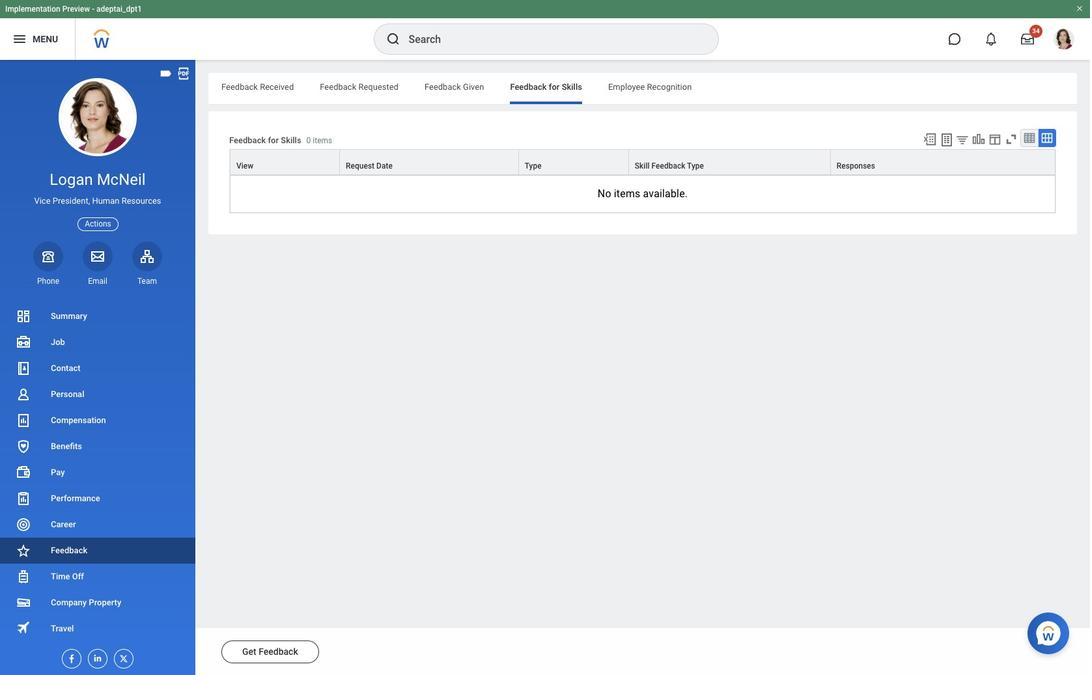 Task type: describe. For each thing, give the bounding box(es) containing it.
request
[[346, 162, 375, 171]]

justify image
[[12, 31, 27, 47]]

benefits image
[[16, 439, 31, 455]]

mail image
[[90, 249, 106, 264]]

time
[[51, 572, 70, 582]]

expand table image
[[1041, 132, 1054, 145]]

compensation image
[[16, 413, 31, 429]]

team link
[[132, 242, 162, 287]]

date
[[377, 162, 393, 171]]

vice
[[34, 196, 51, 206]]

feedback image
[[16, 543, 31, 559]]

employee
[[608, 82, 645, 92]]

no items available.
[[598, 188, 688, 200]]

performance image
[[16, 491, 31, 507]]

performance link
[[0, 486, 195, 512]]

implementation preview -   adeptai_dpt1
[[5, 5, 142, 14]]

career
[[51, 520, 76, 530]]

facebook image
[[63, 650, 77, 664]]

contact link
[[0, 356, 195, 382]]

feedback for feedback received
[[221, 82, 258, 92]]

feedback for skills
[[510, 82, 582, 92]]

view team image
[[139, 249, 155, 264]]

vice president, human resources
[[34, 196, 161, 206]]

preview
[[62, 5, 90, 14]]

feedback for feedback
[[51, 546, 87, 556]]

1 horizontal spatial items
[[614, 188, 641, 200]]

fullscreen image
[[1005, 132, 1019, 147]]

human
[[92, 196, 120, 206]]

menu button
[[0, 18, 75, 60]]

view
[[236, 162, 254, 171]]

feedback for feedback given
[[425, 82, 461, 92]]

travel
[[51, 624, 74, 634]]

feedback for feedback for skills 0 items
[[229, 136, 266, 145]]

phone logan mcneil element
[[33, 276, 63, 287]]

travel image
[[16, 620, 31, 636]]

compensation
[[51, 416, 106, 425]]

row containing view
[[230, 149, 1056, 175]]

get feedback
[[242, 647, 298, 657]]

team logan mcneil element
[[132, 276, 162, 287]]

career link
[[0, 512, 195, 538]]

career image
[[16, 517, 31, 533]]

for for feedback for skills
[[549, 82, 560, 92]]

job link
[[0, 330, 195, 356]]

no
[[598, 188, 612, 200]]

menu banner
[[0, 0, 1091, 60]]

email logan mcneil element
[[83, 276, 113, 287]]

menu
[[33, 34, 58, 44]]

skill feedback type
[[635, 162, 704, 171]]

items inside feedback for skills 0 items
[[313, 136, 332, 145]]

pay
[[51, 468, 65, 477]]

responses button
[[831, 150, 1055, 175]]

request date
[[346, 162, 393, 171]]

company property link
[[0, 590, 195, 616]]

close environment banner image
[[1076, 5, 1084, 12]]

company property
[[51, 598, 121, 608]]

table image
[[1023, 132, 1036, 145]]

time off image
[[16, 569, 31, 585]]

for for feedback for skills 0 items
[[268, 136, 279, 145]]

implementation
[[5, 5, 60, 14]]

feedback requested
[[320, 82, 399, 92]]

property
[[89, 598, 121, 608]]

logan
[[50, 171, 93, 189]]

view button
[[231, 150, 339, 175]]

select to filter grid data image
[[956, 133, 970, 147]]

job image
[[16, 335, 31, 350]]

email button
[[83, 242, 113, 287]]

0
[[307, 136, 311, 145]]

skills for feedback for skills
[[562, 82, 582, 92]]

profile logan mcneil image
[[1054, 29, 1075, 52]]

tab list containing feedback received
[[208, 73, 1077, 104]]

34
[[1033, 27, 1040, 35]]

export to excel image
[[923, 132, 937, 147]]

resources
[[122, 196, 161, 206]]

contact image
[[16, 361, 31, 377]]

view printable version (pdf) image
[[177, 66, 191, 81]]

company
[[51, 598, 87, 608]]

linkedin image
[[89, 650, 103, 664]]



Task type: locate. For each thing, give the bounding box(es) containing it.
feedback inside button
[[259, 647, 298, 657]]

skills
[[562, 82, 582, 92], [281, 136, 301, 145]]

summary
[[51, 311, 87, 321]]

available.
[[643, 188, 688, 200]]

row
[[230, 149, 1056, 175]]

feedback up view
[[229, 136, 266, 145]]

personal
[[51, 390, 84, 399]]

responses
[[837, 162, 876, 171]]

for
[[549, 82, 560, 92], [268, 136, 279, 145]]

phone image
[[39, 249, 57, 264]]

0 vertical spatial skills
[[562, 82, 582, 92]]

feedback for feedback for skills
[[510, 82, 547, 92]]

off
[[72, 572, 84, 582]]

adeptai_dpt1
[[96, 5, 142, 14]]

1 type from the left
[[525, 162, 542, 171]]

items right 0
[[313, 136, 332, 145]]

feedback link
[[0, 538, 195, 564]]

compensation link
[[0, 408, 195, 434]]

pay link
[[0, 460, 195, 486]]

list
[[0, 304, 195, 642]]

get
[[242, 647, 256, 657]]

2 type from the left
[[687, 162, 704, 171]]

request date button
[[340, 150, 518, 175]]

feedback received
[[221, 82, 294, 92]]

skills left 0
[[281, 136, 301, 145]]

1 horizontal spatial for
[[549, 82, 560, 92]]

mcneil
[[97, 171, 146, 189]]

inbox large image
[[1021, 33, 1034, 46]]

personal image
[[16, 387, 31, 403]]

time off
[[51, 572, 84, 582]]

skills down search workday search field in the top of the page
[[562, 82, 582, 92]]

benefits link
[[0, 434, 195, 460]]

skills for feedback for skills 0 items
[[281, 136, 301, 145]]

0 horizontal spatial type
[[525, 162, 542, 171]]

for down search workday search field in the top of the page
[[549, 82, 560, 92]]

feedback right skill
[[652, 162, 686, 171]]

employee recognition
[[608, 82, 692, 92]]

1 vertical spatial items
[[614, 188, 641, 200]]

feedback
[[221, 82, 258, 92], [320, 82, 356, 92], [425, 82, 461, 92], [510, 82, 547, 92], [229, 136, 266, 145], [652, 162, 686, 171], [51, 546, 87, 556], [259, 647, 298, 657]]

skill
[[635, 162, 650, 171]]

recognition
[[647, 82, 692, 92]]

company property image
[[16, 595, 31, 611]]

skill feedback type button
[[629, 150, 830, 175]]

feedback left requested
[[320, 82, 356, 92]]

34 button
[[1014, 25, 1043, 53]]

actions
[[85, 219, 111, 228]]

president,
[[53, 196, 90, 206]]

requested
[[359, 82, 399, 92]]

Search Workday  search field
[[409, 25, 692, 53]]

0 horizontal spatial items
[[313, 136, 332, 145]]

feedback right the get at the left bottom
[[259, 647, 298, 657]]

given
[[463, 82, 484, 92]]

summary image
[[16, 309, 31, 324]]

0 vertical spatial items
[[313, 136, 332, 145]]

job
[[51, 337, 65, 347]]

items
[[313, 136, 332, 145], [614, 188, 641, 200]]

received
[[260, 82, 294, 92]]

performance
[[51, 494, 100, 504]]

1 horizontal spatial type
[[687, 162, 704, 171]]

1 vertical spatial for
[[268, 136, 279, 145]]

get feedback button
[[221, 641, 319, 664]]

type button
[[519, 150, 629, 175]]

toolbar
[[917, 129, 1057, 149]]

travel link
[[0, 616, 195, 642]]

search image
[[385, 31, 401, 47]]

feedback for skills 0 items
[[229, 136, 332, 145]]

feedback for feedback requested
[[320, 82, 356, 92]]

type
[[525, 162, 542, 171], [687, 162, 704, 171]]

benefits
[[51, 442, 82, 451]]

tag image
[[159, 66, 173, 81]]

summary link
[[0, 304, 195, 330]]

phone button
[[33, 242, 63, 287]]

feedback inside navigation pane region
[[51, 546, 87, 556]]

feedback inside popup button
[[652, 162, 686, 171]]

actions button
[[78, 217, 118, 231]]

1 vertical spatial skills
[[281, 136, 301, 145]]

for up view popup button
[[268, 136, 279, 145]]

navigation pane region
[[0, 60, 195, 676]]

notifications large image
[[985, 33, 998, 46]]

logan mcneil
[[50, 171, 146, 189]]

view worker - expand/collapse chart image
[[972, 132, 986, 147]]

feedback up time off
[[51, 546, 87, 556]]

items right no at the top of the page
[[614, 188, 641, 200]]

feedback left given
[[425, 82, 461, 92]]

x image
[[115, 650, 129, 664]]

time off link
[[0, 564, 195, 590]]

team
[[137, 277, 157, 286]]

list containing summary
[[0, 304, 195, 642]]

1 horizontal spatial skills
[[562, 82, 582, 92]]

0 horizontal spatial skills
[[281, 136, 301, 145]]

tab list
[[208, 73, 1077, 104]]

feedback given
[[425, 82, 484, 92]]

feedback down search workday search field in the top of the page
[[510, 82, 547, 92]]

0 vertical spatial for
[[549, 82, 560, 92]]

-
[[92, 5, 95, 14]]

contact
[[51, 363, 81, 373]]

phone
[[37, 277, 59, 286]]

0 horizontal spatial for
[[268, 136, 279, 145]]

feedback left received on the top left of the page
[[221, 82, 258, 92]]

pay image
[[16, 465, 31, 481]]

export to worksheets image
[[939, 132, 955, 148]]

personal link
[[0, 382, 195, 408]]

email
[[88, 277, 107, 286]]

click to view/edit grid preferences image
[[988, 132, 1003, 147]]



Task type: vqa. For each thing, say whether or not it's contained in the screenshot.
MENU banner
yes



